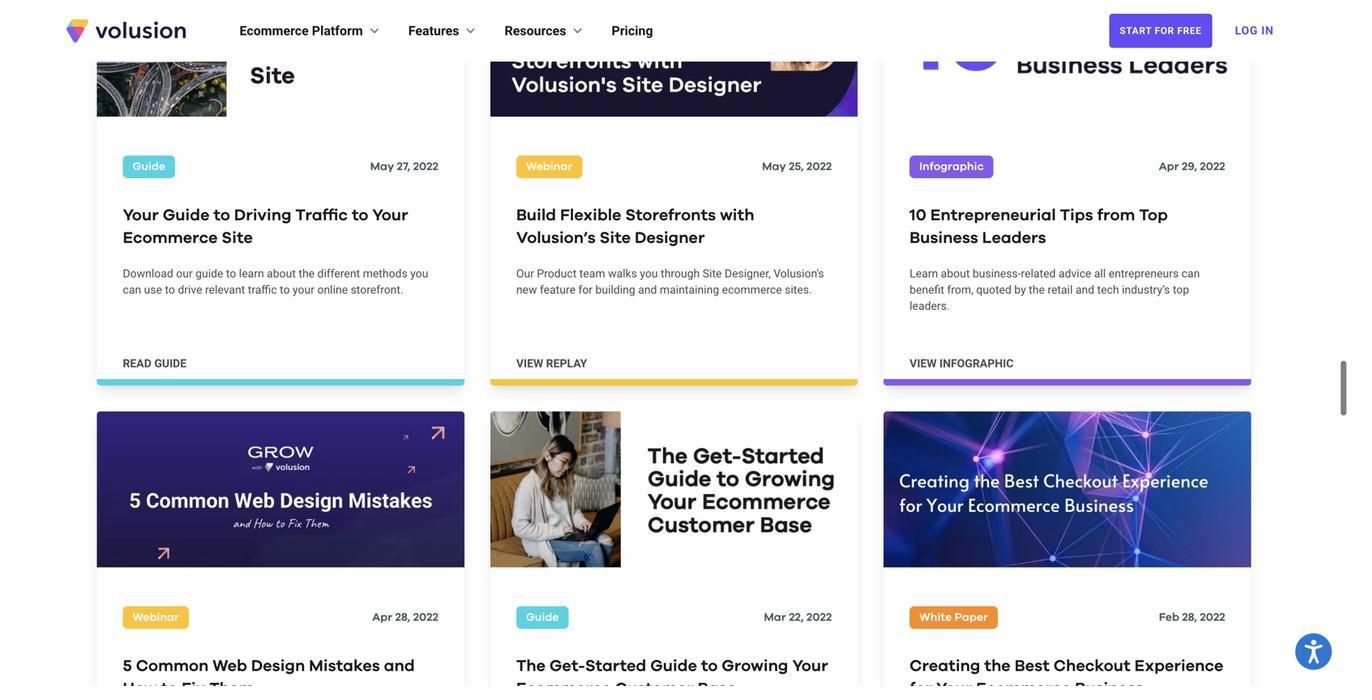 Task type: describe. For each thing, give the bounding box(es) containing it.
guide inside the get-started guide to growing your ecommerce customer base
[[650, 659, 697, 675]]

view for build flexible storefronts with volusion's site designer
[[516, 357, 543, 370]]

feature
[[540, 283, 576, 297]]

to inside 5 common web design mistakes and how to fix them
[[161, 682, 178, 687]]

customer
[[615, 682, 694, 687]]

from,
[[947, 283, 974, 297]]

get-
[[550, 659, 585, 675]]

guide inside download our guide to learn about the different methods you can use to drive relevant traffic to your online storefront.
[[196, 267, 223, 280]]

learn
[[239, 267, 264, 280]]

start
[[1120, 25, 1152, 36]]

infographic
[[940, 357, 1014, 370]]

learn
[[910, 267, 938, 280]]

white
[[920, 613, 952, 624]]

the inside download our guide to learn about the different methods you can use to drive relevant traffic to your online storefront.
[[299, 267, 315, 280]]

sites.
[[785, 283, 812, 297]]

view replay
[[516, 357, 587, 370]]

to up relevant
[[226, 267, 236, 280]]

new
[[516, 283, 537, 297]]

ecommerce for creating
[[976, 682, 1071, 687]]

related
[[1021, 267, 1056, 280]]

creating
[[910, 659, 981, 675]]

leaders.
[[910, 299, 950, 313]]

guide inside your guide to driving traffic to your ecommerce site
[[163, 207, 210, 224]]

feb 28, 2022
[[1159, 613, 1225, 624]]

read guide button
[[123, 356, 187, 372]]

2022 for your guide to driving traffic to your ecommerce site
[[413, 161, 438, 173]]

different
[[317, 267, 360, 280]]

you inside download our guide to learn about the different methods you can use to drive relevant traffic to your online storefront.
[[410, 267, 428, 280]]

pricing
[[612, 23, 653, 39]]

2022 for 5 common web design mistakes and how to fix them
[[413, 613, 438, 624]]

started
[[585, 659, 646, 675]]

the get-started guide to growing your ecommerce customer base image
[[490, 412, 858, 568]]

traffic
[[296, 207, 348, 224]]

common
[[136, 659, 209, 675]]

entrepreneurs
[[1109, 267, 1179, 280]]

may 27, 2022
[[370, 161, 438, 173]]

may for your guide to driving traffic to your ecommerce site
[[370, 161, 394, 173]]

fix
[[182, 682, 205, 687]]

ecommerce for your
[[123, 230, 218, 246]]

view for 10 entrepreneurial tips from top business leaders
[[910, 357, 937, 370]]

resources button
[[505, 21, 586, 41]]

view infographic
[[910, 357, 1014, 370]]

can inside download our guide to learn about the different methods you can use to drive relevant traffic to your online storefront.
[[123, 283, 141, 297]]

view replay button
[[516, 356, 587, 372]]

you inside our product team walks you through site designer, volusion's new feature for building and maintaining ecommerce sites.
[[640, 267, 658, 280]]

mar 22, 2022
[[764, 613, 832, 624]]

web
[[213, 659, 247, 675]]

ecommerce for the
[[516, 682, 611, 687]]

them
[[209, 682, 254, 687]]

site inside your guide to driving traffic to your ecommerce site
[[222, 230, 253, 246]]

quoted
[[976, 283, 1012, 297]]

read guide
[[123, 357, 187, 370]]

white paper
[[920, 613, 988, 624]]

apr 29, 2022
[[1159, 161, 1225, 173]]

to right traffic on the top left of the page
[[352, 207, 368, 224]]

ecommerce platform button
[[240, 21, 383, 41]]

driving
[[234, 207, 292, 224]]

mistakes
[[309, 659, 380, 675]]

the inside learn about business-related advice all entrepreneurs can benefit from, quoted by the retail and tech industry's top leaders.
[[1029, 283, 1045, 297]]

business-
[[973, 267, 1021, 280]]

5
[[123, 659, 132, 675]]

download
[[123, 267, 173, 280]]

for inside our product team walks you through site designer, volusion's new feature for building and maintaining ecommerce sites.
[[578, 283, 593, 297]]

our
[[176, 267, 193, 280]]

27,
[[397, 161, 410, 173]]

features button
[[408, 21, 479, 41]]

pricing link
[[612, 21, 653, 41]]

the inside creating the best checkout experience for your ecommerce business
[[984, 659, 1011, 675]]

our product team walks you through site designer, volusion's new feature for building and maintaining ecommerce sites.
[[516, 267, 824, 297]]

our
[[516, 267, 534, 280]]

25,
[[789, 161, 804, 173]]

in
[[1262, 24, 1274, 37]]

design
[[251, 659, 305, 675]]

about inside learn about business-related advice all entrepreneurs can benefit from, quoted by the retail and tech industry's top leaders.
[[941, 267, 970, 280]]

paper
[[955, 613, 988, 624]]

start for free link
[[1109, 14, 1213, 48]]

the get-started guide to growing your ecommerce customer base
[[516, 659, 828, 687]]

creating the best checkout experience for your ecommerce business image
[[884, 412, 1251, 568]]

replay
[[546, 357, 587, 370]]

maintaining
[[660, 283, 719, 297]]

creating the best checkout experience for your ecommerce business
[[910, 659, 1224, 687]]

and inside 5 common web design mistakes and how to fix them
[[384, 659, 415, 675]]

infographic
[[920, 161, 984, 173]]

features
[[408, 23, 459, 39]]

leaders
[[982, 230, 1046, 246]]

online
[[317, 283, 348, 297]]

5 common web design mistakes and how to fix them
[[123, 659, 415, 687]]

tips
[[1060, 207, 1093, 224]]

your
[[293, 283, 315, 297]]

growing
[[722, 659, 788, 675]]



Task type: locate. For each thing, give the bounding box(es) containing it.
1 vertical spatial guide
[[154, 357, 187, 370]]

entrepreneurial
[[931, 207, 1056, 224]]

2 you from the left
[[640, 267, 658, 280]]

0 vertical spatial business
[[910, 230, 978, 246]]

for
[[1155, 25, 1175, 36]]

guide up relevant
[[196, 267, 223, 280]]

ecommerce inside creating the best checkout experience for your ecommerce business
[[976, 682, 1071, 687]]

through
[[661, 267, 700, 280]]

0 horizontal spatial for
[[578, 283, 593, 297]]

volusion's
[[774, 267, 824, 280]]

view inside button
[[516, 357, 543, 370]]

to right use
[[165, 283, 175, 297]]

apr left 29,
[[1159, 161, 1179, 173]]

guide inside button
[[154, 357, 187, 370]]

business down checkout
[[1075, 682, 1144, 687]]

retail
[[1048, 283, 1073, 297]]

ecommerce up our
[[123, 230, 218, 246]]

business
[[910, 230, 978, 246], [1075, 682, 1144, 687]]

ecommerce
[[722, 283, 782, 297]]

0 horizontal spatial guide
[[154, 357, 187, 370]]

and inside learn about business-related advice all entrepreneurs can benefit from, quoted by the retail and tech industry's top leaders.
[[1076, 283, 1095, 297]]

feb
[[1159, 613, 1180, 624]]

relevant
[[205, 283, 245, 297]]

business down the 10
[[910, 230, 978, 246]]

guide
[[196, 267, 223, 280], [154, 357, 187, 370]]

open accessibe: accessibility options, statement and help image
[[1305, 640, 1323, 664]]

flexible
[[560, 207, 622, 224]]

0 horizontal spatial webinar
[[133, 613, 179, 624]]

10 entrepreneurial tips from top business leaders
[[910, 207, 1168, 246]]

your down mar 22, 2022
[[792, 659, 828, 675]]

1 may from the left
[[370, 161, 394, 173]]

view inside button
[[910, 357, 937, 370]]

build flexible storefronts with volusion's site designer image
[[490, 0, 858, 117]]

site inside our product team walks you through site designer, volusion's new feature for building and maintaining ecommerce sites.
[[703, 267, 722, 280]]

1 28, from the left
[[395, 613, 410, 624]]

0 vertical spatial guide
[[196, 267, 223, 280]]

2 vertical spatial the
[[984, 659, 1011, 675]]

for down team
[[578, 283, 593, 297]]

your guide to driving traffic to your ecommerce site image
[[97, 0, 464, 117]]

0 horizontal spatial can
[[123, 283, 141, 297]]

your down 27,
[[372, 207, 408, 224]]

0 vertical spatial can
[[1182, 267, 1200, 280]]

to
[[214, 207, 230, 224], [352, 207, 368, 224], [226, 267, 236, 280], [165, 283, 175, 297], [280, 283, 290, 297], [701, 659, 718, 675], [161, 682, 178, 687]]

drive
[[178, 283, 202, 297]]

to inside the get-started guide to growing your ecommerce customer base
[[701, 659, 718, 675]]

ecommerce inside your guide to driving traffic to your ecommerce site
[[123, 230, 218, 246]]

may left 27,
[[370, 161, 394, 173]]

building
[[596, 283, 635, 297]]

0 horizontal spatial apr
[[372, 613, 393, 624]]

ecommerce down best
[[976, 682, 1071, 687]]

your
[[123, 207, 159, 224], [372, 207, 408, 224], [792, 659, 828, 675], [936, 682, 972, 687]]

checkout
[[1054, 659, 1131, 675]]

may 25, 2022
[[762, 161, 832, 173]]

experience
[[1135, 659, 1224, 675]]

the up your
[[299, 267, 315, 280]]

10 entrepreneurial tips from top business leaders image
[[884, 0, 1251, 117]]

business inside "10 entrepreneurial tips from top business leaders"
[[910, 230, 978, 246]]

and right building
[[638, 283, 657, 297]]

tech
[[1097, 283, 1119, 297]]

view left "infographic"
[[910, 357, 937, 370]]

0 horizontal spatial may
[[370, 161, 394, 173]]

1 horizontal spatial business
[[1075, 682, 1144, 687]]

0 horizontal spatial the
[[299, 267, 315, 280]]

your inside creating the best checkout experience for your ecommerce business
[[936, 682, 972, 687]]

walks
[[608, 267, 637, 280]]

start for free
[[1120, 25, 1202, 36]]

apr 28, 2022
[[372, 613, 438, 624]]

download our guide to learn about the different methods you can use to drive relevant traffic to your online storefront.
[[123, 267, 428, 297]]

0 vertical spatial apr
[[1159, 161, 1179, 173]]

for down the creating
[[910, 682, 933, 687]]

1 view from the left
[[516, 357, 543, 370]]

best
[[1015, 659, 1050, 675]]

5 common web design mistakes and how to fix them image
[[97, 412, 464, 568]]

1 vertical spatial for
[[910, 682, 933, 687]]

volusion's
[[516, 230, 596, 246]]

for
[[578, 283, 593, 297], [910, 682, 933, 687]]

all
[[1094, 267, 1106, 280]]

1 horizontal spatial and
[[638, 283, 657, 297]]

28, for 5 common web design mistakes and how to fix them
[[395, 613, 410, 624]]

log in
[[1235, 24, 1274, 37]]

your inside the get-started guide to growing your ecommerce customer base
[[792, 659, 828, 675]]

2022 for creating the best checkout experience for your ecommerce business
[[1200, 613, 1225, 624]]

storefront.
[[351, 283, 403, 297]]

view infographic button
[[910, 356, 1014, 372]]

webinar up 'build'
[[526, 161, 573, 173]]

ecommerce down the get-
[[516, 682, 611, 687]]

1 horizontal spatial view
[[910, 357, 937, 370]]

2 horizontal spatial the
[[1029, 283, 1045, 297]]

platform
[[312, 23, 363, 39]]

2 about from the left
[[941, 267, 970, 280]]

site down flexible in the left top of the page
[[600, 230, 631, 246]]

benefit
[[910, 283, 944, 297]]

top
[[1173, 283, 1190, 297]]

1 you from the left
[[410, 267, 428, 280]]

for inside creating the best checkout experience for your ecommerce business
[[910, 682, 933, 687]]

1 horizontal spatial the
[[984, 659, 1011, 675]]

webinar
[[526, 161, 573, 173], [133, 613, 179, 624]]

1 vertical spatial webinar
[[133, 613, 179, 624]]

to up base
[[701, 659, 718, 675]]

free
[[1178, 25, 1202, 36]]

you right methods at the top left of page
[[410, 267, 428, 280]]

0 horizontal spatial business
[[910, 230, 978, 246]]

apr for top
[[1159, 161, 1179, 173]]

and inside our product team walks you through site designer, volusion's new feature for building and maintaining ecommerce sites.
[[638, 283, 657, 297]]

read
[[123, 357, 151, 370]]

learn about business-related advice all entrepreneurs can benefit from, quoted by the retail and tech industry's top leaders.
[[910, 267, 1200, 313]]

your for creating the best checkout experience for your ecommerce business
[[936, 682, 972, 687]]

0 horizontal spatial you
[[410, 267, 428, 280]]

22,
[[789, 613, 804, 624]]

to left your
[[280, 283, 290, 297]]

to down common on the bottom
[[161, 682, 178, 687]]

1 horizontal spatial webinar
[[526, 161, 573, 173]]

ecommerce inside dropdown button
[[240, 23, 309, 39]]

2022 for build flexible storefronts with volusion's site designer
[[807, 161, 832, 173]]

2 view from the left
[[910, 357, 937, 370]]

storefronts
[[625, 207, 716, 224]]

the down 'related'
[[1029, 283, 1045, 297]]

2022
[[413, 161, 438, 173], [807, 161, 832, 173], [1200, 161, 1225, 173], [413, 613, 438, 624], [807, 613, 832, 624], [1200, 613, 1225, 624]]

can left use
[[123, 283, 141, 297]]

1 horizontal spatial apr
[[1159, 161, 1179, 173]]

2022 for the get-started guide to growing your ecommerce customer base
[[807, 613, 832, 624]]

guide right read
[[154, 357, 187, 370]]

and down apr 28, 2022
[[384, 659, 415, 675]]

1 horizontal spatial about
[[941, 267, 970, 280]]

webinar for common
[[133, 613, 179, 624]]

view left replay
[[516, 357, 543, 370]]

2 may from the left
[[762, 161, 786, 173]]

log in link
[[1225, 13, 1284, 49]]

about up traffic
[[267, 267, 296, 280]]

1 horizontal spatial can
[[1182, 267, 1200, 280]]

and
[[638, 283, 657, 297], [1076, 283, 1095, 297], [384, 659, 415, 675]]

1 horizontal spatial 28,
[[1182, 613, 1197, 624]]

0 horizontal spatial about
[[267, 267, 296, 280]]

to left "driving"
[[214, 207, 230, 224]]

1 about from the left
[[267, 267, 296, 280]]

1 horizontal spatial guide
[[196, 267, 223, 280]]

1 horizontal spatial may
[[762, 161, 786, 173]]

0 vertical spatial webinar
[[526, 161, 573, 173]]

ecommerce left platform
[[240, 23, 309, 39]]

business inside creating the best checkout experience for your ecommerce business
[[1075, 682, 1144, 687]]

0 horizontal spatial site
[[222, 230, 253, 246]]

apr for mistakes
[[372, 613, 393, 624]]

team
[[580, 267, 605, 280]]

the
[[516, 659, 546, 675]]

1 horizontal spatial you
[[640, 267, 658, 280]]

can up top
[[1182, 267, 1200, 280]]

0 horizontal spatial 28,
[[395, 613, 410, 624]]

how
[[123, 682, 157, 687]]

ecommerce
[[240, 23, 309, 39], [123, 230, 218, 246], [516, 682, 611, 687], [976, 682, 1071, 687]]

your for the get-started guide to growing your ecommerce customer base
[[792, 659, 828, 675]]

guide
[[133, 161, 165, 173], [163, 207, 210, 224], [526, 613, 559, 624], [650, 659, 697, 675]]

0 horizontal spatial and
[[384, 659, 415, 675]]

0 horizontal spatial view
[[516, 357, 543, 370]]

1 horizontal spatial for
[[910, 682, 933, 687]]

log
[[1235, 24, 1258, 37]]

1 vertical spatial the
[[1029, 283, 1045, 297]]

with
[[720, 207, 754, 224]]

by
[[1015, 283, 1026, 297]]

1 vertical spatial business
[[1075, 682, 1144, 687]]

about
[[267, 267, 296, 280], [941, 267, 970, 280]]

2 horizontal spatial site
[[703, 267, 722, 280]]

1 vertical spatial can
[[123, 283, 141, 297]]

resources
[[505, 23, 566, 39]]

about inside download our guide to learn about the different methods you can use to drive relevant traffic to your online storefront.
[[267, 267, 296, 280]]

site down "driving"
[[222, 230, 253, 246]]

site inside 'build flexible storefronts with volusion's site designer'
[[600, 230, 631, 246]]

from
[[1097, 207, 1135, 224]]

0 vertical spatial the
[[299, 267, 315, 280]]

apr
[[1159, 161, 1179, 173], [372, 613, 393, 624]]

1 vertical spatial apr
[[372, 613, 393, 624]]

product
[[537, 267, 577, 280]]

webinar up common on the bottom
[[133, 613, 179, 624]]

can inside learn about business-related advice all entrepreneurs can benefit from, quoted by the retail and tech industry's top leaders.
[[1182, 267, 1200, 280]]

your for your guide to driving traffic to your ecommerce site
[[372, 207, 408, 224]]

base
[[698, 682, 736, 687]]

0 vertical spatial for
[[578, 283, 593, 297]]

you
[[410, 267, 428, 280], [640, 267, 658, 280]]

traffic
[[248, 283, 277, 297]]

designer
[[635, 230, 705, 246]]

the left best
[[984, 659, 1011, 675]]

may for build flexible storefronts with volusion's site designer
[[762, 161, 786, 173]]

and down advice
[[1076, 283, 1095, 297]]

webinar for flexible
[[526, 161, 573, 173]]

build flexible storefronts with volusion's site designer
[[516, 207, 754, 246]]

apr up mistakes
[[372, 613, 393, 624]]

about up from,
[[941, 267, 970, 280]]

28, for creating the best checkout experience for your ecommerce business
[[1182, 613, 1197, 624]]

2 horizontal spatial and
[[1076, 283, 1095, 297]]

ecommerce inside the get-started guide to growing your ecommerce customer base
[[516, 682, 611, 687]]

29,
[[1182, 161, 1197, 173]]

your up download
[[123, 207, 159, 224]]

site up maintaining
[[703, 267, 722, 280]]

you right walks
[[640, 267, 658, 280]]

2022 for 10 entrepreneurial tips from top business leaders
[[1200, 161, 1225, 173]]

2 28, from the left
[[1182, 613, 1197, 624]]

1 horizontal spatial site
[[600, 230, 631, 246]]

may left 25,
[[762, 161, 786, 173]]

mar
[[764, 613, 786, 624]]

your down the creating
[[936, 682, 972, 687]]

build
[[516, 207, 556, 224]]

28,
[[395, 613, 410, 624], [1182, 613, 1197, 624]]

view
[[516, 357, 543, 370], [910, 357, 937, 370]]



Task type: vqa. For each thing, say whether or not it's contained in the screenshot.
THEY
no



